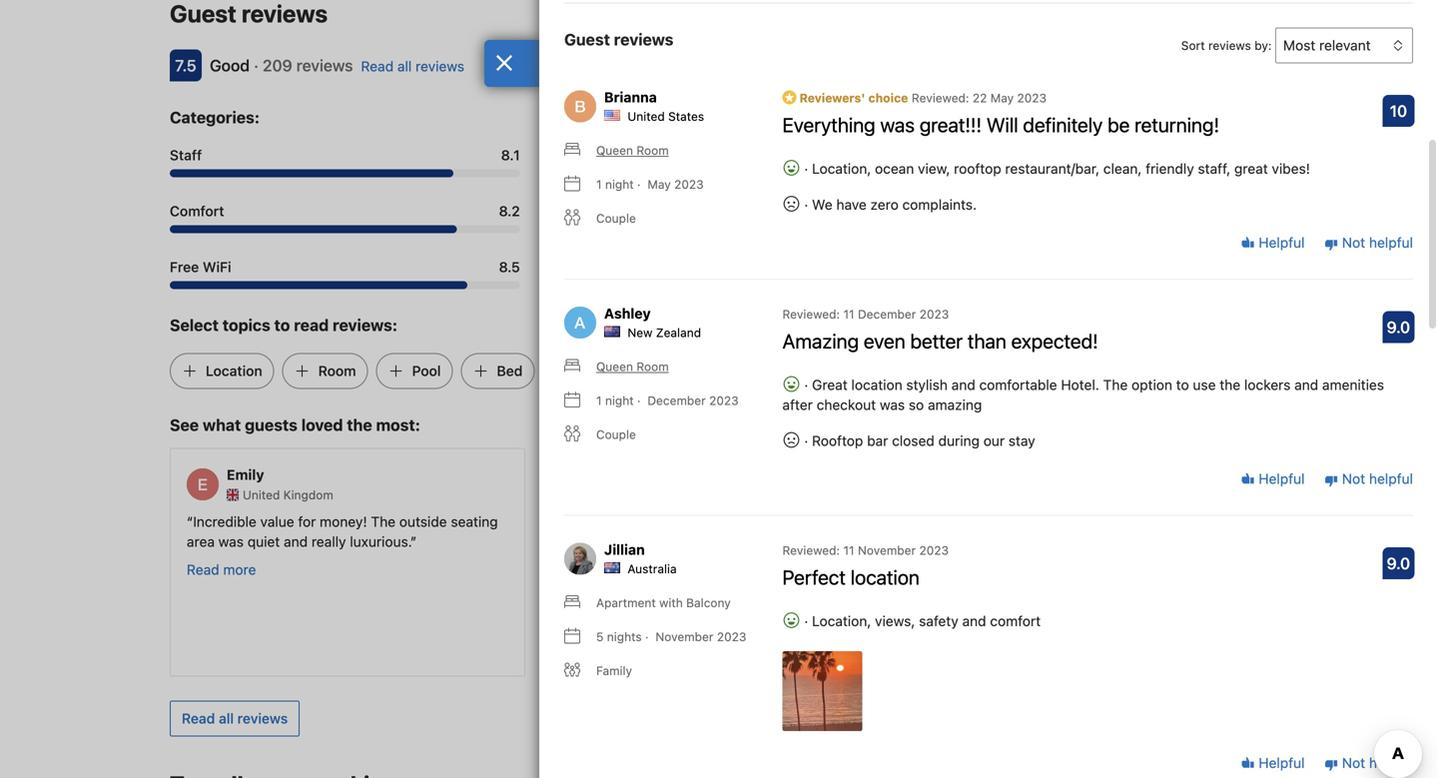 Task type: locate. For each thing, give the bounding box(es) containing it.
zealand
[[656, 325, 701, 339]]

" down smart
[[593, 553, 599, 570]]

" inside " incredible value for money! the outside seating area was quiet and really luxurious.
[[187, 514, 193, 530]]

and right "lockers"
[[1295, 376, 1319, 393]]

2 " from the left
[[558, 514, 565, 530]]

good · 209 reviews
[[210, 56, 353, 75]]

location, for location, views, safety and comfort
[[812, 613, 871, 629]]

· location, ocean view, rooftop restaurant/bar, clean, friendly staff, great vibes!
[[801, 160, 1310, 177]]

" inside " we loved the close proximity to great restaurants and santa monica pier and the beach, the pool was so lovely, we stayed in room 206, which is a one bedroom apartment with a kitchen, it has a great fridge freezer, the keypad entry is brilliant, i...
[[930, 514, 936, 530]]

scored 9.0 element for perfect location
[[1383, 547, 1415, 579]]

location down view,
[[918, 203, 975, 219]]

all
[[397, 58, 412, 75], [219, 710, 234, 727]]

a down room
[[1188, 573, 1195, 590]]

to left read
[[274, 316, 290, 335]]

0 horizontal spatial november
[[656, 630, 714, 644]]

1 horizontal spatial loved
[[960, 514, 995, 530]]

value
[[544, 203, 580, 219]]

0 vertical spatial is
[[971, 573, 982, 590]]

is
[[971, 573, 982, 590], [1228, 593, 1238, 610]]

0 vertical spatial 9.0
[[1387, 317, 1410, 336]]

2 horizontal spatial "
[[930, 514, 936, 530]]

closed
[[892, 432, 935, 449]]

we up restaurants
[[936, 514, 957, 530]]

3 " from the left
[[930, 514, 936, 530]]

1 vertical spatial night
[[605, 393, 634, 407]]

1 vertical spatial to
[[1176, 376, 1189, 393]]

1 vertical spatial location
[[851, 565, 920, 589]]

night for brianna
[[605, 177, 634, 191]]

we left have
[[812, 196, 833, 213]]

2 horizontal spatial "
[[999, 613, 1005, 630]]

1 " from the left
[[187, 514, 193, 530]]

united states
[[628, 109, 704, 123]]

1 vertical spatial may
[[648, 177, 671, 191]]

" for we loved the close proximity to great restaurants and santa monica pier and the beach, the pool was so lovely, we stayed in room 206, which is a one bedroom apartment with a kitchen, it has a great fridge freezer, the keypad entry is brilliant, i...
[[999, 613, 1005, 630]]

kingdom
[[283, 488, 333, 502]]

1 down clean
[[596, 393, 602, 407]]

night down clean
[[605, 393, 634, 407]]

1 vertical spatial not
[[1342, 471, 1366, 487]]

2 queen room from the top
[[596, 359, 669, 373]]

1 vertical spatial "
[[593, 553, 599, 570]]

queen room link up 1 night · may 2023 at the top of the page
[[564, 141, 669, 159]]

queen down new
[[596, 359, 633, 373]]

be
[[1108, 113, 1130, 136]]

1 vertical spatial not helpful
[[1338, 471, 1413, 487]]

· down perfect
[[804, 613, 808, 629]]

2 horizontal spatial great
[[1235, 160, 1268, 177]]

0 vertical spatial november
[[858, 543, 916, 557]]

united kingdom
[[243, 488, 333, 502]]

" up smart
[[558, 514, 565, 530]]

couple
[[596, 211, 636, 225], [596, 427, 636, 441]]

1 not helpful button from the top
[[1324, 233, 1413, 253]]

location inside great location stylish and comfortable hotel. the option to use the lockers and amenities after checkout was so amazing
[[851, 376, 903, 393]]

1 vertical spatial queen
[[596, 359, 633, 373]]

2 9.0 from the top
[[1387, 554, 1410, 573]]

november up perfect location
[[858, 543, 916, 557]]

helpful for location, ocean view, rooftop restaurant/bar, clean, friendly staff, great vibes!
[[1369, 234, 1413, 251]]

list of reviews region
[[552, 63, 1425, 778]]

ashley
[[604, 305, 651, 321]]

0 vertical spatial scored 9.0 element
[[1383, 311, 1415, 343]]

hotel.
[[1061, 376, 1100, 393]]

1 vertical spatial queen room
[[596, 359, 669, 373]]

1 vertical spatial not helpful button
[[1324, 469, 1413, 489]]

new
[[628, 325, 653, 339]]

night up money
[[605, 177, 634, 191]]

0 vertical spatial not helpful button
[[1324, 233, 1413, 253]]

· right 'nights' at the left of page
[[645, 630, 649, 644]]

amazing
[[928, 396, 982, 413]]

2 horizontal spatial to
[[1176, 376, 1189, 393]]

and up in
[[1153, 534, 1177, 550]]

for inside " incredible value for money! the outside seating area was quiet and really luxurious.
[[298, 514, 316, 530]]

1 horizontal spatial great
[[1141, 514, 1175, 530]]

1 vertical spatial queen room link
[[564, 357, 669, 375]]

1 9.0 from the top
[[1387, 317, 1410, 336]]

so inside " we loved the close proximity to great restaurants and santa monica pier and the beach, the pool was so lovely, we stayed in room 206, which is a one bedroom apartment with a kitchen, it has a great fridge freezer, the keypad entry is brilliant, i...
[[1019, 553, 1034, 570]]

· left rooftop
[[804, 432, 808, 449]]

1 vertical spatial for
[[298, 514, 316, 530]]

1 vertical spatial helpful
[[1369, 471, 1413, 487]]

a right has
[[968, 593, 976, 610]]

comfort 8.2 meter
[[170, 225, 520, 233]]

categories:
[[170, 108, 260, 127]]

2 not from the top
[[1342, 471, 1366, 487]]

0 vertical spatial with
[[630, 534, 657, 550]]

bedroom
[[1025, 573, 1083, 590]]

room down new zealand
[[637, 359, 669, 373]]

united down brianna at the left
[[628, 109, 665, 123]]

2 scored 9.0 element from the top
[[1383, 547, 1415, 579]]

location, for location, ocean view, rooftop restaurant/bar, clean, friendly staff, great vibes!
[[812, 160, 871, 177]]

rooftop
[[812, 432, 863, 449]]

1 horizontal spatial december
[[858, 307, 916, 321]]

2023 down everything
[[717, 630, 747, 644]]

10
[[1390, 101, 1407, 120]]

was up bar
[[880, 396, 905, 413]]

1 horizontal spatial read more button
[[558, 580, 628, 600]]

is down kitchen,
[[1228, 593, 1238, 610]]

scored 9.0 element for amazing even better than expected!
[[1383, 311, 1415, 343]]

reviewed: up the great!!!
[[912, 91, 969, 105]]

a
[[986, 573, 993, 590], [1188, 573, 1195, 590], [968, 593, 976, 610]]

and up the 'flows'
[[760, 514, 784, 530]]

fridge
[[1017, 593, 1055, 610]]

" down outside
[[410, 534, 417, 550]]

" for " i thought the staff were lovely and was such smart idea with how everything flows through the hotel.
[[558, 514, 565, 530]]

couple for brianna
[[596, 211, 636, 225]]

hotel.
[[558, 553, 593, 570]]

santa
[[1035, 534, 1070, 550]]

zero
[[871, 196, 899, 213]]

0 horizontal spatial "
[[410, 534, 417, 550]]

0 vertical spatial queen room
[[596, 143, 669, 157]]

with up keypad
[[1157, 573, 1184, 590]]

2 vertical spatial "
[[999, 613, 1005, 630]]

was down incredible on the left bottom of the page
[[218, 534, 244, 550]]

1 queen from the top
[[596, 143, 633, 157]]

0 horizontal spatial "
[[187, 514, 193, 530]]

1 vertical spatial november
[[656, 630, 714, 644]]

kitchen,
[[1199, 573, 1250, 590]]

united inside this is a carousel with rotating slides. it displays featured reviews of the property. use next and previous buttons to navigate. region
[[243, 488, 280, 502]]

1 vertical spatial 11
[[843, 543, 855, 557]]

2 helpful from the top
[[1369, 471, 1413, 487]]

2 queen room link from the top
[[564, 357, 669, 375]]

2 helpful from the top
[[1255, 471, 1305, 487]]

1 location, from the top
[[812, 160, 871, 177]]

a left one
[[986, 573, 993, 590]]

queen room link for ashley
[[564, 357, 669, 375]]

outside
[[399, 514, 447, 530]]

2 not helpful button from the top
[[1324, 469, 1413, 489]]

guest reviews element
[[170, 0, 1138, 30]]

apartment
[[1087, 573, 1153, 590]]

0 horizontal spatial for
[[298, 514, 316, 530]]

2023 up will
[[1017, 91, 1047, 105]]

1 vertical spatial 1
[[596, 393, 602, 407]]

great
[[1235, 160, 1268, 177], [1141, 514, 1175, 530], [980, 593, 1014, 610]]

1 vertical spatial read all reviews
[[182, 710, 288, 727]]

stylish
[[906, 376, 948, 393]]

2 vertical spatial to
[[1125, 514, 1138, 530]]

everything
[[783, 113, 876, 136]]

1 vertical spatial reviewed:
[[783, 307, 840, 321]]

2 vertical spatial not
[[1342, 755, 1366, 771]]

1 night · may 2023
[[596, 177, 704, 191]]

united kingdom image
[[227, 489, 239, 501]]

1 horizontal spatial united
[[628, 109, 665, 123]]

0 vertical spatial helpful
[[1255, 234, 1305, 251]]

area
[[187, 534, 215, 550]]

queen room up 1 night · may 2023 at the top of the page
[[596, 143, 669, 157]]

december down zealand
[[648, 393, 706, 407]]

not helpful for great location stylish and comfortable hotel. the option to use the lockers and amenities after checkout was so amazing
[[1338, 471, 1413, 487]]

2 vertical spatial helpful
[[1255, 755, 1305, 771]]

views,
[[875, 613, 915, 629]]

to
[[274, 316, 290, 335], [1176, 376, 1189, 393], [1125, 514, 1138, 530]]

brianna
[[604, 89, 657, 105]]

great up i...
[[980, 593, 1014, 610]]

couple down 1 night · december 2023
[[596, 427, 636, 441]]

" up area on the left of the page
[[187, 514, 193, 530]]

reviewed: 11 december 2023
[[783, 307, 949, 321]]

1 horizontal spatial location
[[918, 203, 975, 219]]

2 couple from the top
[[596, 427, 636, 441]]

11 up amazing
[[843, 307, 855, 321]]

review categories element
[[170, 105, 260, 129]]

stay
[[1009, 432, 1035, 449]]

scored 10 element
[[1383, 95, 1415, 127]]

read more button down area on the left of the page
[[187, 560, 256, 580]]

the left close
[[999, 514, 1020, 530]]

guest reviews
[[564, 30, 674, 49]]

great up pier
[[1141, 514, 1175, 530]]

location
[[851, 376, 903, 393], [851, 565, 920, 589]]

room up 1 night · may 2023 at the top of the page
[[637, 143, 669, 157]]

queen up 1 night · may 2023 at the top of the page
[[596, 143, 633, 157]]

2 1 from the top
[[596, 393, 602, 407]]

united for united states
[[628, 109, 665, 123]]

"
[[187, 514, 193, 530], [558, 514, 565, 530], [930, 514, 936, 530]]

11 up perfect location
[[843, 543, 855, 557]]

1 helpful button from the top
[[1241, 233, 1305, 253]]

0 vertical spatial queen
[[596, 143, 633, 157]]

2 night from the top
[[605, 393, 634, 407]]

queen room down new
[[596, 359, 669, 373]]

1 vertical spatial all
[[219, 710, 234, 727]]

ocean
[[875, 160, 914, 177]]

united inside list of reviews region
[[628, 109, 665, 123]]

queen room link
[[564, 141, 669, 159], [564, 357, 669, 375]]

the right use
[[1220, 376, 1241, 393]]

was up one
[[990, 553, 1015, 570]]

the right "hotel."
[[1103, 376, 1128, 393]]

rated good element
[[210, 56, 250, 75]]

1 horizontal spatial we
[[936, 514, 957, 530]]

1 vertical spatial couple
[[596, 427, 636, 441]]

we down monica
[[1082, 553, 1102, 570]]

1 vertical spatial is
[[1228, 593, 1238, 610]]

1 vertical spatial read more
[[558, 581, 628, 598]]

location, up have
[[812, 160, 871, 177]]

2 queen from the top
[[596, 359, 633, 373]]

queen
[[596, 143, 633, 157], [596, 359, 633, 373]]

not helpful button
[[1324, 233, 1413, 253], [1324, 469, 1413, 489], [1324, 753, 1413, 773]]

couple down 1 night · may 2023 at the top of the page
[[596, 211, 636, 225]]

location up the checkout
[[851, 376, 903, 393]]

location
[[918, 203, 975, 219], [206, 363, 262, 379]]

0 vertical spatial location
[[851, 376, 903, 393]]

0 vertical spatial read all reviews
[[361, 58, 464, 75]]

better
[[910, 329, 963, 352]]

so inside great location stylish and comfortable hotel. the option to use the lockers and amenities after checkout was so amazing
[[909, 396, 924, 413]]

1 horizontal spatial to
[[1125, 514, 1138, 530]]

was inside " incredible value for money! the outside seating area was quiet and really luxurious.
[[218, 534, 244, 550]]

1 not from the top
[[1342, 234, 1366, 251]]

queen room link down new
[[564, 357, 669, 375]]

0 horizontal spatial loved
[[301, 416, 343, 435]]

1 not helpful from the top
[[1338, 234, 1413, 251]]

pier
[[1124, 534, 1149, 550]]

not helpful
[[1338, 234, 1413, 251], [1338, 471, 1413, 487], [1338, 755, 1413, 771]]

11
[[843, 307, 855, 321], [843, 543, 855, 557]]

united down emily
[[243, 488, 280, 502]]

0 horizontal spatial read more button
[[187, 560, 256, 580]]

0 vertical spatial we
[[812, 196, 833, 213]]

december
[[858, 307, 916, 321], [648, 393, 706, 407]]

3 not helpful button from the top
[[1324, 753, 1413, 773]]

read more button down hotel.
[[558, 580, 628, 600]]

friendly
[[1146, 160, 1194, 177]]

2 not helpful from the top
[[1338, 471, 1413, 487]]

1 vertical spatial helpful
[[1255, 471, 1305, 487]]

december up "even"
[[858, 307, 916, 321]]

1 horizontal spatial so
[[1019, 553, 1034, 570]]

0 vertical spatial location,
[[812, 160, 871, 177]]

2 location, from the top
[[812, 613, 871, 629]]

2 horizontal spatial we
[[1082, 553, 1102, 570]]

so down stylish
[[909, 396, 924, 413]]

more down quiet
[[223, 561, 256, 578]]

1 helpful from the top
[[1255, 234, 1305, 251]]

may up money
[[648, 177, 671, 191]]

entry
[[1191, 593, 1224, 610]]

2023
[[1017, 91, 1047, 105], [674, 177, 704, 191], [920, 307, 949, 321], [709, 393, 739, 407], [919, 543, 949, 557], [717, 630, 747, 644]]

room
[[637, 143, 669, 157], [637, 359, 669, 373], [318, 363, 356, 379]]

how
[[661, 534, 687, 550]]

reviewed: 11 november 2023
[[783, 543, 949, 557]]

was down choice
[[880, 113, 915, 136]]

clean,
[[1104, 160, 1142, 177]]

for right value
[[584, 203, 603, 219]]

0 horizontal spatial read more
[[187, 561, 256, 578]]

sort
[[1181, 38, 1205, 52]]

reviews:
[[333, 316, 398, 335]]

read all reviews button
[[170, 701, 300, 737]]

1 vertical spatial helpful button
[[1241, 469, 1305, 489]]

read inside button
[[182, 710, 215, 727]]

the down apartment
[[1112, 593, 1136, 610]]

i
[[565, 514, 568, 530]]

0 vertical spatial great
[[1235, 160, 1268, 177]]

0 vertical spatial 11
[[843, 307, 855, 321]]

5
[[596, 630, 604, 644]]

after
[[783, 396, 813, 413]]

the up luxurious. at bottom left
[[371, 514, 396, 530]]

1 couple from the top
[[596, 211, 636, 225]]

" down one
[[999, 613, 1005, 630]]

1 queen room link from the top
[[564, 141, 669, 159]]

0 vertical spatial united
[[628, 109, 665, 123]]

with up australia
[[630, 534, 657, 550]]

read more down area on the left of the page
[[187, 561, 256, 578]]

2 vertical spatial helpful button
[[1241, 753, 1305, 773]]

· up money
[[637, 177, 641, 191]]

0 vertical spatial couple
[[596, 211, 636, 225]]

0 vertical spatial all
[[397, 58, 412, 75]]

0 horizontal spatial read all reviews
[[182, 710, 288, 727]]

not for great location stylish and comfortable hotel. the option to use the lockers and amenities after checkout was so amazing
[[1342, 471, 1366, 487]]

we inside list of reviews region
[[812, 196, 833, 213]]

1 vertical spatial location
[[206, 363, 262, 379]]

the inside great location stylish and comfortable hotel. the option to use the lockers and amenities after checkout was so amazing
[[1103, 376, 1128, 393]]

to inside great location stylish and comfortable hotel. the option to use the lockers and amenities after checkout was so amazing
[[1176, 376, 1189, 393]]

0 vertical spatial not
[[1342, 234, 1366, 251]]

november right 'nights' at the left of page
[[656, 630, 714, 644]]

2 vertical spatial helpful
[[1369, 755, 1413, 771]]

1 11 from the top
[[843, 307, 855, 321]]

0 vertical spatial "
[[410, 534, 417, 550]]

· left 209
[[254, 56, 259, 75]]

1 horizontal spatial may
[[991, 91, 1014, 105]]

0 vertical spatial read more
[[187, 561, 256, 578]]

scored 9.0 element
[[1383, 311, 1415, 343], [1383, 547, 1415, 579]]

0 vertical spatial reviewed:
[[912, 91, 969, 105]]

1 horizontal spatial november
[[858, 543, 916, 557]]

and inside " incredible value for money! the outside seating area was quiet and really luxurious.
[[284, 534, 308, 550]]

· down everything
[[804, 160, 808, 177]]

by:
[[1255, 38, 1272, 52]]

1 night from the top
[[605, 177, 634, 191]]

11 for amazing
[[843, 307, 855, 321]]

0 vertical spatial so
[[909, 396, 924, 413]]

1 horizontal spatial with
[[1157, 573, 1184, 590]]

0 vertical spatial 1
[[596, 177, 602, 191]]

to inside " we loved the close proximity to great restaurants and santa monica pier and the beach, the pool was so lovely, we stayed in room 206, which is a one bedroom apartment with a kitchen, it has a great fridge freezer, the keypad entry is brilliant, i...
[[1125, 514, 1138, 530]]

the
[[1220, 376, 1241, 393], [347, 416, 372, 435], [626, 514, 647, 530], [999, 514, 1020, 530], [855, 534, 876, 550], [1181, 534, 1202, 550]]

rooftop
[[954, 160, 1001, 177]]

1 queen room from the top
[[596, 143, 669, 157]]

" inside " i thought the staff were lovely and was such smart idea with how everything flows through the hotel.
[[558, 514, 565, 530]]

new zealand
[[628, 325, 701, 339]]

3 not helpful from the top
[[1338, 755, 1413, 771]]

0 vertical spatial night
[[605, 177, 634, 191]]

location down reviewed: 11 november 2023
[[851, 565, 920, 589]]

0 vertical spatial more
[[223, 561, 256, 578]]

is down pool
[[971, 573, 982, 590]]

3 helpful button from the top
[[1241, 753, 1305, 773]]

to left use
[[1176, 376, 1189, 393]]

incredible
[[193, 514, 257, 530]]

1 up value for money
[[596, 177, 602, 191]]

" up restaurants
[[930, 514, 936, 530]]

view,
[[918, 160, 950, 177]]

and down close
[[1007, 534, 1031, 550]]

comfortable
[[979, 376, 1057, 393]]

to up pier
[[1125, 514, 1138, 530]]

was up the 'flows'
[[788, 514, 813, 530]]

2 11 from the top
[[843, 543, 855, 557]]

more down jillian
[[595, 581, 628, 598]]

1 1 from the top
[[596, 177, 602, 191]]

0 horizontal spatial a
[[968, 593, 976, 610]]

2023 up the value for money 7.2 meter
[[674, 177, 704, 191]]

reviewed: 22 may 2023
[[912, 91, 1047, 105]]

comfort
[[170, 203, 224, 219]]

and
[[952, 376, 976, 393], [1295, 376, 1319, 393], [760, 514, 784, 530], [284, 534, 308, 550], [1007, 534, 1031, 550], [1153, 534, 1177, 550], [962, 613, 986, 629]]

great
[[812, 376, 848, 393]]

loved right guests
[[301, 416, 343, 435]]

so up one
[[1019, 553, 1034, 570]]

and up amazing in the right bottom of the page
[[952, 376, 976, 393]]

our
[[984, 432, 1005, 449]]

0 horizontal spatial to
[[274, 316, 290, 335]]

may right the 22
[[991, 91, 1014, 105]]

united for united kingdom
[[243, 488, 280, 502]]

room down read
[[318, 363, 356, 379]]

for down kingdom
[[298, 514, 316, 530]]

select
[[170, 316, 219, 335]]

" for incredible value for money! the outside seating area was quiet and really luxurious.
[[410, 534, 417, 550]]

beach,
[[1205, 534, 1249, 550]]

2 helpful button from the top
[[1241, 469, 1305, 489]]

monica
[[1074, 534, 1120, 550]]

helpful button
[[1241, 233, 1305, 253], [1241, 469, 1305, 489], [1241, 753, 1305, 773]]

room for brianna
[[637, 143, 669, 157]]

2 vertical spatial not helpful button
[[1324, 753, 1413, 773]]

all inside the read all reviews button
[[219, 710, 234, 727]]

1 vertical spatial with
[[1157, 573, 1184, 590]]

209
[[263, 56, 292, 75]]

great right staff,
[[1235, 160, 1268, 177]]

idea
[[599, 534, 626, 550]]

9.0 for amazing even better than expected!
[[1387, 317, 1410, 336]]

1 horizontal spatial "
[[558, 514, 565, 530]]

1 helpful from the top
[[1369, 234, 1413, 251]]

location down topics at the left top
[[206, 363, 262, 379]]

location, down perfect location
[[812, 613, 871, 629]]

couple for ashley
[[596, 427, 636, 441]]

the up perfect location
[[855, 534, 876, 550]]

1 scored 9.0 element from the top
[[1383, 311, 1415, 343]]

0 vertical spatial not helpful
[[1338, 234, 1413, 251]]

reviewed: up perfect
[[783, 543, 840, 557]]

2 vertical spatial not helpful
[[1338, 755, 1413, 771]]

· we have zero complaints.
[[801, 196, 977, 213]]

1 vertical spatial scored 9.0 element
[[1383, 547, 1415, 579]]



Task type: describe. For each thing, give the bounding box(es) containing it.
3 not from the top
[[1342, 755, 1366, 771]]

thought
[[572, 514, 622, 530]]

was inside " i thought the staff were lovely and was such smart idea with how everything flows through the hotel.
[[788, 514, 813, 530]]

the inside great location stylish and comfortable hotel. the option to use the lockers and amenities after checkout was so amazing
[[1220, 376, 1241, 393]]

with inside " we loved the close proximity to great restaurants and santa monica pier and the beach, the pool was so lovely, we stayed in room 206, which is a one bedroom apartment with a kitchen, it has a great fridge freezer, the keypad entry is brilliant, i...
[[1157, 573, 1184, 590]]

great inside list of reviews region
[[1235, 160, 1268, 177]]

2023 up which
[[919, 543, 949, 557]]

read
[[294, 316, 329, 335]]

the inside " incredible value for money! the outside seating area was quiet and really luxurious.
[[371, 514, 396, 530]]

close image
[[495, 55, 513, 71]]

we for ·
[[812, 196, 833, 213]]

3 helpful from the top
[[1369, 755, 1413, 771]]

have
[[836, 196, 867, 213]]

read all reviews inside button
[[182, 710, 288, 727]]

not helpful for location, ocean view, rooftop restaurant/bar, clean, friendly staff, great vibes!
[[1338, 234, 1413, 251]]

" incredible value for money! the outside seating area was quiet and really luxurious.
[[187, 514, 498, 550]]

0 vertical spatial for
[[584, 203, 603, 219]]

queen room for brianna
[[596, 143, 669, 157]]

0 horizontal spatial is
[[971, 573, 982, 590]]

checkout
[[817, 396, 876, 413]]

" we loved the close proximity to great restaurants and santa monica pier and the beach, the pool was so lovely, we stayed in room 206, which is a one bedroom apartment with a kitchen, it has a great fridge freezer, the keypad entry is brilliant, i...
[[930, 514, 1250, 630]]

definitely
[[1023, 113, 1103, 136]]

night for ashley
[[605, 393, 634, 407]]

helpful button for great location stylish and comfortable hotel. the option to use the lockers and amenities after checkout was so amazing
[[1241, 469, 1305, 489]]

8.1
[[501, 147, 520, 163]]

location for perfect
[[851, 565, 920, 589]]

the left the staff
[[626, 514, 647, 530]]

amazing even better than expected!
[[783, 329, 1098, 352]]

0 vertical spatial may
[[991, 91, 1014, 105]]

money
[[606, 203, 651, 219]]

cleanliness
[[918, 147, 994, 163]]

" for " we loved the close proximity to great restaurants and santa monica pier and the beach, the pool was so lovely, we stayed in room 206, which is a one bedroom apartment with a kitchen, it has a great fridge freezer, the keypad entry is brilliant, i...
[[930, 514, 936, 530]]

restaurants
[[930, 534, 1003, 550]]

really
[[312, 534, 346, 550]]

sort reviews by:
[[1181, 38, 1272, 52]]

in
[[1153, 553, 1164, 570]]

reviews inside the read all reviews button
[[237, 710, 288, 727]]

11 for perfect
[[843, 543, 855, 557]]

22
[[973, 91, 987, 105]]

lovely
[[719, 514, 756, 530]]

money!
[[320, 514, 367, 530]]

reviewers'
[[800, 91, 865, 105]]

· up after
[[801, 376, 812, 393]]

jillian
[[604, 541, 645, 558]]

with inside " i thought the staff were lovely and was such smart idea with how everything flows through the hotel.
[[630, 534, 657, 550]]

" for i thought the staff were lovely and was such smart idea with how everything flows through the hotel.
[[593, 553, 599, 570]]

keypad
[[1140, 593, 1187, 610]]

2 horizontal spatial a
[[1188, 573, 1195, 590]]

comfort
[[990, 613, 1041, 629]]

and inside " i thought the staff were lovely and was such smart idea with how everything flows through the hotel.
[[760, 514, 784, 530]]

queen room link for brianna
[[564, 141, 669, 159]]

this is a carousel with rotating slides. it displays featured reviews of the property. use next and previous buttons to navigate. region
[[154, 440, 1284, 685]]

amenities
[[1322, 376, 1384, 393]]

safety
[[919, 613, 959, 629]]

value for money 7.2 meter
[[544, 225, 894, 233]]

0 horizontal spatial more
[[223, 561, 256, 578]]

great!!!
[[920, 113, 982, 136]]

3 helpful from the top
[[1255, 755, 1305, 771]]

reviewed: for even
[[783, 307, 840, 321]]

1 for brianna
[[596, 177, 602, 191]]

see
[[170, 416, 199, 435]]

1 vertical spatial more
[[595, 581, 628, 598]]

0 vertical spatial december
[[858, 307, 916, 321]]

0 horizontal spatial may
[[648, 177, 671, 191]]

helpful button for location, ocean view, rooftop restaurant/bar, clean, friendly staff, great vibes!
[[1241, 233, 1305, 253]]

australia
[[628, 562, 677, 576]]

location for great
[[851, 376, 903, 393]]

lockers
[[1244, 376, 1291, 393]]

and down has
[[962, 613, 986, 629]]

reviewed: for location
[[783, 543, 840, 557]]

1 horizontal spatial read more
[[558, 581, 628, 598]]

queen for ashley
[[596, 359, 633, 373]]

freezer,
[[1059, 593, 1108, 610]]

1 night · december 2023
[[596, 393, 739, 407]]

2023 left after
[[709, 393, 739, 407]]

not for location, ocean view, rooftop restaurant/bar, clean, friendly staff, great vibes!
[[1342, 234, 1366, 251]]

use
[[1193, 376, 1216, 393]]

· down new
[[637, 393, 641, 407]]

flows
[[763, 534, 797, 550]]

clean
[[579, 363, 616, 379]]

guests
[[245, 416, 298, 435]]

not helpful button for location, ocean view, rooftop restaurant/bar, clean, friendly staff, great vibes!
[[1324, 233, 1413, 253]]

family
[[596, 664, 632, 677]]

helpful for great location stylish and comfortable hotel. the option to use the lockers and amenities after checkout was so amazing
[[1255, 471, 1305, 487]]

bed
[[497, 363, 523, 379]]

states
[[668, 109, 704, 123]]

free wifi
[[170, 259, 231, 275]]

helpful for great location stylish and comfortable hotel. the option to use the lockers and amenities after checkout was so amazing
[[1369, 471, 1413, 487]]

queen for brianna
[[596, 143, 633, 157]]

even
[[864, 329, 906, 352]]

0 vertical spatial to
[[274, 316, 290, 335]]

room for ashley
[[637, 359, 669, 373]]

luxurious.
[[350, 534, 410, 550]]

loved inside " we loved the close proximity to great restaurants and santa monica pier and the beach, the pool was so lovely, we stayed in room 206, which is a one bedroom apartment with a kitchen, it has a great fridge freezer, the keypad entry is brilliant, i...
[[960, 514, 995, 530]]

proximity
[[1061, 514, 1121, 530]]

· rooftop bar closed during our stay
[[801, 432, 1035, 449]]

room
[[1168, 553, 1201, 570]]

was inside great location stylish and comfortable hotel. the option to use the lockers and amenities after checkout was so amazing
[[880, 396, 905, 413]]

1 vertical spatial december
[[648, 393, 706, 407]]

what
[[203, 416, 241, 435]]

restaurant/bar,
[[1005, 160, 1100, 177]]

great location stylish and comfortable hotel. the option to use the lockers and amenities after checkout was so amazing
[[783, 376, 1384, 413]]

1 for ashley
[[596, 393, 602, 407]]

the left the most:
[[347, 416, 372, 435]]

1 vertical spatial great
[[1141, 514, 1175, 530]]

will
[[987, 113, 1018, 136]]

0 vertical spatial loved
[[301, 416, 343, 435]]

· left have
[[804, 196, 808, 213]]

we for "
[[936, 514, 957, 530]]

select topics to read reviews:
[[170, 316, 398, 335]]

7.2
[[875, 203, 894, 219]]

5 nights · november 2023
[[596, 630, 747, 644]]

2 vertical spatial we
[[1082, 553, 1102, 570]]

location 9.4 meter
[[918, 225, 1268, 233]]

2023 up better
[[920, 307, 949, 321]]

good
[[210, 56, 250, 75]]

the up which
[[930, 553, 955, 570]]

smart
[[558, 534, 595, 550]]

1 horizontal spatial all
[[397, 58, 412, 75]]

0 horizontal spatial great
[[980, 593, 1014, 610]]

" for " incredible value for money! the outside seating area was quiet and really luxurious.
[[187, 514, 193, 530]]

staff
[[651, 514, 680, 530]]

scored 7.5 element
[[170, 50, 202, 82]]

wifi
[[203, 259, 231, 275]]

9.0 for perfect location
[[1387, 554, 1410, 573]]

stayed
[[1106, 553, 1149, 570]]

topics
[[223, 316, 270, 335]]

1 horizontal spatial is
[[1228, 593, 1238, 610]]

perfect
[[783, 565, 846, 589]]

such
[[817, 514, 847, 530]]

choice
[[869, 91, 908, 105]]

not helpful button for great location stylish and comfortable hotel. the option to use the lockers and amenities after checkout was so amazing
[[1324, 469, 1413, 489]]

staff 8.1 meter
[[170, 169, 520, 177]]

was inside " we loved the close proximity to great restaurants and santa monica pier and the beach, the pool was so lovely, we stayed in room 206, which is a one bedroom apartment with a kitchen, it has a great fridge freezer, the keypad entry is brilliant, i...
[[990, 553, 1015, 570]]

seating
[[451, 514, 498, 530]]

free wifi 8.5 meter
[[170, 281, 520, 289]]

cleanliness 8.2 meter
[[918, 169, 1268, 177]]

the up room
[[1181, 534, 1202, 550]]

helpful for location, ocean view, rooftop restaurant/bar, clean, friendly staff, great vibes!
[[1255, 234, 1305, 251]]

queen room for ashley
[[596, 359, 669, 373]]

through
[[801, 534, 851, 550]]

it
[[930, 593, 938, 610]]

1 horizontal spatial a
[[986, 573, 993, 590]]

facilities 7.4 meter
[[544, 169, 894, 177]]



Task type: vqa. For each thing, say whether or not it's contained in the screenshot.
'do' within Gothenburg 24 Things To Do
no



